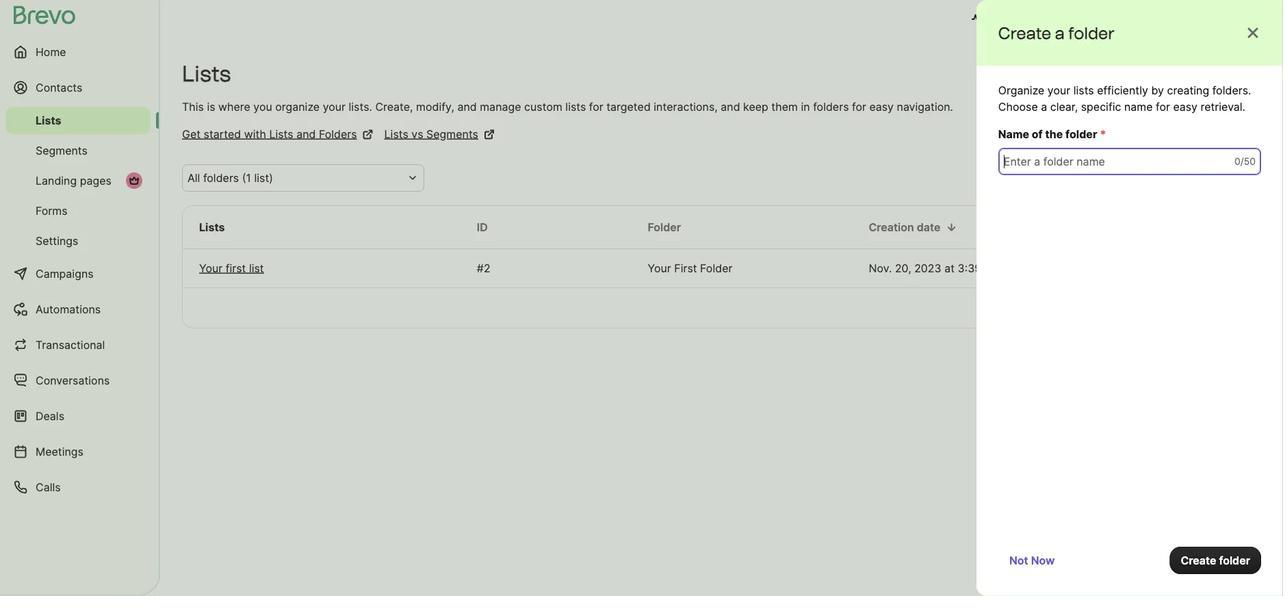 Task type: locate. For each thing, give the bounding box(es) containing it.
1 horizontal spatial your
[[648, 261, 671, 275]]

2 easy from the left
[[1173, 100, 1198, 113]]

50
[[1244, 156, 1256, 167]]

1 vertical spatial your
[[323, 100, 346, 113]]

1 horizontal spatial your
[[1048, 83, 1071, 97]]

3 for from the left
[[1156, 100, 1170, 113]]

and inside 'link'
[[296, 127, 316, 141]]

lists left vs
[[384, 127, 408, 141]]

lists right the 'with'
[[269, 127, 293, 141]]

lists up specific
[[1074, 83, 1094, 97]]

page
[[1032, 301, 1058, 314]]

forms link
[[5, 197, 151, 224]]

your left the first
[[199, 261, 223, 275]]

lists inside organize your lists efficiently by creating folders. choose a clear, specific name for easy retrieval.
[[1074, 83, 1094, 97]]

folder up first
[[648, 220, 681, 234]]

lists
[[182, 61, 231, 87], [36, 114, 61, 127], [269, 127, 293, 141], [384, 127, 408, 141], [199, 220, 225, 234]]

create folder button
[[1170, 547, 1261, 574]]

0 horizontal spatial segments
[[36, 144, 88, 157]]

clear,
[[1050, 100, 1078, 113]]

0 vertical spatial segments
[[426, 127, 478, 141]]

get started with lists and folders link
[[182, 126, 373, 142]]

1 horizontal spatial lists
[[1074, 83, 1094, 97]]

0 vertical spatial folder
[[1069, 23, 1115, 43]]

1 for from the left
[[589, 100, 603, 113]]

your for your first folder
[[648, 261, 671, 275]]

0 vertical spatial your
[[1048, 83, 1071, 97]]

1 horizontal spatial folders
[[813, 100, 849, 113]]

landing pages link
[[5, 167, 151, 194]]

settings
[[36, 234, 78, 247]]

get
[[182, 127, 201, 141]]

2 vertical spatial folder
[[1219, 554, 1250, 567]]

first
[[226, 261, 246, 275]]

lists right custom
[[565, 100, 586, 113]]

folders inside popup button
[[203, 171, 239, 184]]

lists link
[[5, 107, 151, 134]]

folders
[[813, 100, 849, 113], [203, 171, 239, 184]]

create
[[998, 23, 1051, 43], [1181, 554, 1216, 567]]

create folder
[[1181, 554, 1250, 567]]

not now
[[1009, 554, 1055, 567]]

1 vertical spatial folder
[[1066, 127, 1097, 141]]

efficiently
[[1097, 83, 1148, 97]]

0 horizontal spatial folders
[[203, 171, 239, 184]]

1 vertical spatial create
[[1181, 554, 1216, 567]]

folder
[[1069, 23, 1115, 43], [1066, 127, 1097, 141], [1219, 554, 1250, 567]]

name of the folder *
[[998, 127, 1106, 141]]

1 horizontal spatial easy
[[1173, 100, 1198, 113]]

1 vertical spatial folders
[[203, 171, 239, 184]]

all folders (1 list) button
[[182, 164, 424, 192]]

segments up landing
[[36, 144, 88, 157]]

lists
[[1074, 83, 1094, 97], [565, 100, 586, 113]]

now
[[1031, 554, 1055, 567]]

calls
[[36, 480, 61, 494]]

easy left navigation.
[[869, 100, 894, 113]]

your left lists.
[[323, 100, 346, 113]]

meetings link
[[5, 435, 151, 468]]

targeted
[[606, 100, 651, 113]]

modify,
[[416, 100, 454, 113]]

easy inside organize your lists efficiently by creating folders. choose a clear, specific name for easy retrieval.
[[1173, 100, 1198, 113]]

0 vertical spatial folder
[[648, 220, 681, 234]]

transactional link
[[5, 328, 151, 361]]

deals link
[[5, 400, 151, 432]]

1 easy from the left
[[869, 100, 894, 113]]

segments link
[[5, 137, 151, 164]]

create inside create folder button
[[1181, 554, 1216, 567]]

and right modify,
[[457, 100, 477, 113]]

0 horizontal spatial for
[[589, 100, 603, 113]]

easy down "creating"
[[1173, 100, 1198, 113]]

for down by at the right top of page
[[1156, 100, 1170, 113]]

1 horizontal spatial folder
[[700, 261, 732, 275]]

for
[[589, 100, 603, 113], [852, 100, 866, 113], [1156, 100, 1170, 113]]

deals
[[36, 409, 64, 423]]

creation date
[[869, 220, 941, 234]]

lists vs segments
[[384, 127, 478, 141]]

creating
[[1167, 83, 1209, 97]]

1 horizontal spatial for
[[852, 100, 866, 113]]

conversations
[[36, 374, 110, 387]]

started
[[204, 127, 241, 141]]

name
[[1124, 100, 1153, 113]]

your first folder
[[648, 261, 732, 275]]

#
[[477, 261, 484, 275]]

0 horizontal spatial create
[[998, 23, 1051, 43]]

your up clear, at the right
[[1048, 83, 1071, 97]]

folder right first
[[700, 261, 732, 275]]

them
[[771, 100, 798, 113]]

2 horizontal spatial for
[[1156, 100, 1170, 113]]

nov.
[[869, 261, 892, 275]]

1 horizontal spatial create
[[1181, 554, 1216, 567]]

for left the targeted
[[589, 100, 603, 113]]

for right in
[[852, 100, 866, 113]]

and left plan
[[1024, 12, 1044, 26]]

1 your from the left
[[199, 261, 223, 275]]

and down organize
[[296, 127, 316, 141]]

0 vertical spatial a
[[1055, 23, 1065, 43]]

your left first
[[648, 261, 671, 275]]

2 for from the left
[[852, 100, 866, 113]]

keep
[[743, 100, 768, 113]]

20,
[[895, 261, 911, 275]]

your
[[199, 261, 223, 275], [648, 261, 671, 275]]

create,
[[375, 100, 413, 113]]

1 vertical spatial a
[[1041, 100, 1047, 113]]

None field
[[187, 170, 402, 186]]

your first list link
[[199, 260, 444, 276]]

a left clear, at the right
[[1041, 100, 1047, 113]]

0 horizontal spatial your
[[199, 261, 223, 275]]

0 horizontal spatial a
[[1041, 100, 1047, 113]]

1 horizontal spatial a
[[1055, 23, 1065, 43]]

0 horizontal spatial easy
[[869, 100, 894, 113]]

organize
[[275, 100, 320, 113]]

home link
[[5, 36, 151, 68]]

folders right in
[[813, 100, 849, 113]]

at
[[944, 261, 955, 275]]

and inside button
[[1024, 12, 1044, 26]]

3:39
[[958, 261, 982, 275]]

manage
[[480, 100, 521, 113]]

0 vertical spatial create
[[998, 23, 1051, 43]]

all
[[187, 171, 200, 184]]

by
[[1151, 83, 1164, 97]]

segments
[[426, 127, 478, 141], [36, 144, 88, 157]]

all folders (1 list)
[[187, 171, 273, 184]]

segments down modify,
[[426, 127, 478, 141]]

a
[[1055, 23, 1065, 43], [1041, 100, 1047, 113]]

easy
[[869, 100, 894, 113], [1173, 100, 1198, 113]]

campaigns link
[[5, 257, 151, 290]]

get started with lists and folders
[[182, 127, 357, 141]]

none field inside the all folders (1 list) popup button
[[187, 170, 402, 186]]

a inside organize your lists efficiently by creating folders. choose a clear, specific name for easy retrieval.
[[1041, 100, 1047, 113]]

1 vertical spatial folder
[[700, 261, 732, 275]]

you
[[253, 100, 272, 113]]

plan
[[1047, 12, 1070, 26]]

a right usage
[[1055, 23, 1065, 43]]

folders left (1 on the left top
[[203, 171, 239, 184]]

list)
[[254, 171, 273, 184]]

2 your from the left
[[648, 261, 671, 275]]

0 vertical spatial lists
[[1074, 83, 1094, 97]]

0 horizontal spatial lists
[[565, 100, 586, 113]]

0 horizontal spatial folder
[[648, 220, 681, 234]]



Task type: describe. For each thing, give the bounding box(es) containing it.
with
[[244, 127, 266, 141]]

create for create a folder
[[998, 23, 1051, 43]]

lists up is
[[182, 61, 231, 87]]

lists vs segments link
[[384, 126, 495, 142]]

name
[[998, 127, 1029, 141]]

0 horizontal spatial your
[[323, 100, 346, 113]]

usage and plan button
[[961, 5, 1081, 33]]

custom
[[524, 100, 562, 113]]

# 2
[[477, 261, 490, 275]]

this
[[182, 100, 204, 113]]

campaigns
[[36, 267, 93, 280]]

usage
[[988, 12, 1022, 26]]

lists up your first list
[[199, 220, 225, 234]]

not
[[1009, 554, 1028, 567]]

pm
[[985, 261, 1001, 275]]

landing
[[36, 174, 77, 187]]

0 / 50
[[1234, 156, 1256, 167]]

your inside organize your lists efficiently by creating folders. choose a clear, specific name for easy retrieval.
[[1048, 83, 1071, 97]]

1 vertical spatial segments
[[36, 144, 88, 157]]

organize your lists efficiently by creating folders. choose a clear, specific name for easy retrieval.
[[998, 83, 1251, 113]]

automations link
[[5, 293, 151, 326]]

forms
[[36, 204, 67, 217]]

lists down contacts
[[36, 114, 61, 127]]

Enter a folder name text field
[[998, 148, 1261, 175]]

navigation.
[[897, 100, 953, 113]]

list
[[249, 261, 264, 275]]

lists.
[[349, 100, 372, 113]]

conversations link
[[5, 364, 151, 397]]

rows per page
[[981, 301, 1058, 314]]

pages
[[80, 174, 111, 187]]

and left keep
[[721, 100, 740, 113]]

specific
[[1081, 100, 1121, 113]]

folder inside button
[[1219, 554, 1250, 567]]

home
[[36, 45, 66, 59]]

create a folder
[[998, 23, 1115, 43]]

1 horizontal spatial segments
[[426, 127, 478, 141]]

meetings
[[36, 445, 83, 458]]

contacts link
[[5, 71, 151, 104]]

2
[[484, 261, 490, 275]]

vs
[[411, 127, 423, 141]]

settings link
[[5, 227, 151, 255]]

creation
[[869, 220, 914, 234]]

transactional
[[36, 338, 105, 351]]

*
[[1100, 127, 1106, 141]]

organize
[[998, 83, 1045, 97]]

landing pages
[[36, 174, 111, 187]]

create a folder dialog
[[977, 0, 1283, 596]]

for inside organize your lists efficiently by creating folders. choose a clear, specific name for easy retrieval.
[[1156, 100, 1170, 113]]

calls link
[[5, 471, 151, 504]]

retrieval.
[[1201, 100, 1246, 113]]

Search a list name or ID search field
[[1093, 164, 1261, 192]]

interactions,
[[654, 100, 718, 113]]

2023
[[914, 261, 941, 275]]

1 vertical spatial lists
[[565, 100, 586, 113]]

date
[[917, 220, 941, 234]]

is
[[207, 100, 215, 113]]

(1
[[242, 171, 251, 184]]

first
[[674, 261, 697, 275]]

per
[[1012, 301, 1029, 314]]

usage and plan
[[988, 12, 1070, 26]]

your for your first list
[[199, 261, 223, 275]]

lists inside 'link'
[[269, 127, 293, 141]]

rows
[[981, 301, 1009, 314]]

0
[[1234, 156, 1240, 167]]

0 vertical spatial folders
[[813, 100, 849, 113]]

not now button
[[998, 547, 1066, 574]]

the
[[1045, 127, 1063, 141]]

folders
[[319, 127, 357, 141]]

of
[[1032, 127, 1043, 141]]

/
[[1240, 156, 1244, 167]]

contacts
[[36, 81, 82, 94]]

left___rvooi image
[[129, 175, 140, 186]]

nov. 20, 2023 at 3:39 pm
[[869, 261, 1001, 275]]

choose
[[998, 100, 1038, 113]]

create for create folder
[[1181, 554, 1216, 567]]

id
[[477, 220, 488, 234]]

folders.
[[1212, 83, 1251, 97]]

your first list
[[199, 261, 264, 275]]

where
[[218, 100, 250, 113]]



Task type: vqa. For each thing, say whether or not it's contained in the screenshot.
create to the left
yes



